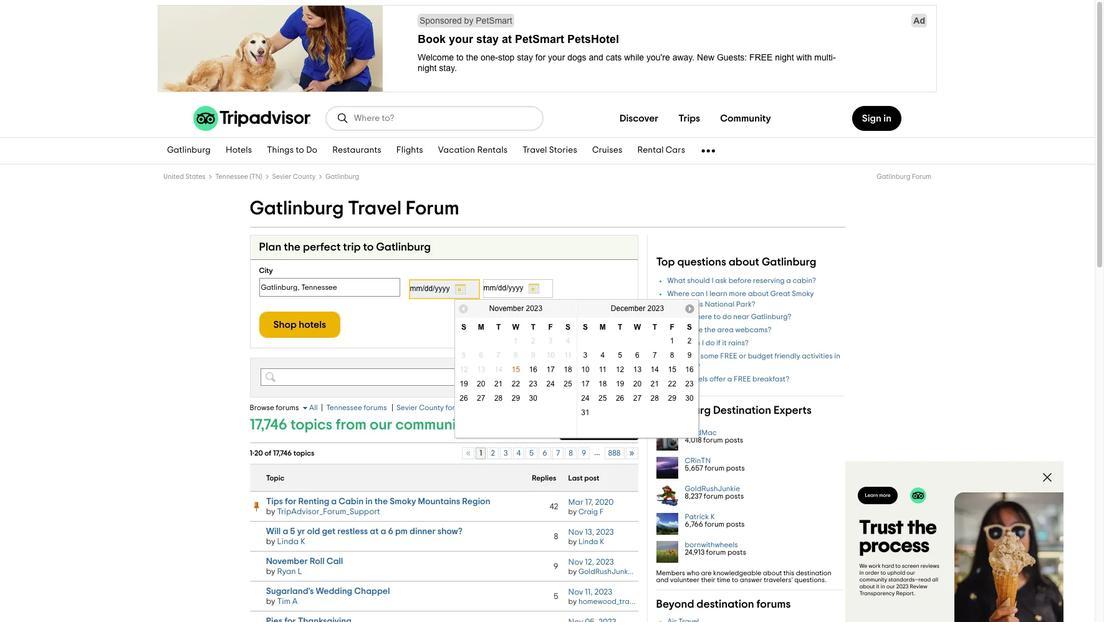 Task type: locate. For each thing, give the bounding box(es) containing it.
0 vertical spatial 25
[[564, 380, 572, 388]]

9 link
[[578, 448, 590, 460]]

smoky up pm
[[390, 497, 416, 506]]

nov for november roll call
[[568, 558, 583, 567]]

mm/dd/yyyy
[[484, 284, 523, 293], [410, 284, 450, 293]]

0 horizontal spatial 7
[[497, 351, 501, 360]]

7 up "gatlinburg forums"
[[497, 351, 501, 360]]

by inside november roll call by ryan l
[[266, 568, 275, 576]]

0 vertical spatial county
[[293, 173, 316, 180]]

1 horizontal spatial november
[[489, 304, 524, 313]]

goldrushjunk...
[[579, 568, 634, 575]]

2 down 'is' at the right
[[688, 337, 692, 345]]

8 right 7 link
[[569, 450, 573, 457]]

gatlinburg?
[[751, 313, 792, 321]]

2 vertical spatial nov
[[568, 588, 583, 597]]

21
[[494, 380, 503, 388], [651, 380, 659, 388]]

0 horizontal spatial 16
[[529, 365, 537, 374]]

breakfast?
[[753, 376, 790, 383]]

are down there
[[691, 326, 703, 334]]

2 19 from the left
[[616, 380, 624, 388]]

w
[[512, 323, 520, 332], [634, 323, 641, 332]]

1 vertical spatial november
[[266, 557, 308, 566]]

gatlinburg link
[[160, 138, 218, 164], [326, 173, 359, 180]]

sticky image
[[251, 499, 262, 514]]

questions.
[[795, 577, 827, 584]]

community
[[720, 113, 771, 123]]

12 left "gatlinburg forums"
[[460, 365, 468, 374]]

nov inside nov 13, 2023 by linda k
[[568, 528, 583, 537]]

if
[[717, 339, 721, 347]]

and
[[656, 577, 669, 584]]

0 vertical spatial 24
[[547, 380, 555, 388]]

1 29 from the left
[[512, 394, 520, 403]]

3 s from the left
[[583, 323, 588, 332]]

by down nov 11, 2023 link
[[568, 598, 577, 605]]

9
[[531, 351, 535, 360], [688, 351, 692, 360], [582, 450, 586, 457], [553, 562, 558, 571]]

by down nov 13, 2023 link
[[568, 538, 577, 545]]

topic
[[266, 475, 285, 482]]

restaurants
[[332, 146, 382, 155]]

k down yr
[[300, 538, 305, 546]]

1 horizontal spatial 30
[[686, 394, 694, 403]]

17 up 31
[[581, 380, 590, 388]]

26 up question
[[616, 394, 624, 403]]

1 horizontal spatial mm/dd/yyyy
[[484, 284, 523, 293]]

patrick
[[685, 513, 709, 521]]

0 vertical spatial where
[[668, 290, 690, 297]]

forum right 24,913
[[706, 549, 726, 556]]

2023 inside nov 13, 2023 by linda k
[[596, 528, 614, 537]]

posts up 'patrick k 6,766 forum posts'
[[725, 493, 744, 500]]

8 down the 42
[[554, 532, 558, 541]]

0 vertical spatial travel
[[523, 146, 547, 155]]

forum for 8,237
[[704, 493, 724, 500]]

1 horizontal spatial 4
[[566, 337, 570, 345]]

nov left 11,
[[568, 588, 583, 597]]

november for roll
[[266, 557, 308, 566]]

2 28 from the left
[[651, 394, 659, 403]]

smoky down cabin?
[[792, 290, 814, 297]]

posts up goldrushjunkie link
[[726, 465, 745, 472]]

5 left 11,
[[554, 592, 558, 601]]

0 horizontal spatial 30
[[529, 394, 537, 403]]

by down nov 12, 2023 link
[[568, 568, 577, 575]]

2 horizontal spatial 4
[[601, 351, 605, 360]]

about inside 'members who are knowledgeable about this destination and volunteer their time to answer travelers' questions.'
[[763, 570, 782, 577]]

1 horizontal spatial gatlinburg link
[[326, 173, 359, 180]]

0 horizontal spatial 29
[[512, 394, 520, 403]]

11,
[[585, 588, 593, 597]]

19 left "gatlinburg forums"
[[460, 380, 468, 388]]

24 right "gatlinburg forums"
[[547, 380, 555, 388]]

1 m from the left
[[478, 323, 484, 332]]

1 15 from the left
[[512, 365, 520, 374]]

a up great
[[786, 277, 791, 284]]

17,
[[585, 498, 593, 507]]

14
[[494, 365, 503, 374], [651, 365, 659, 374]]

4 s from the left
[[687, 323, 692, 332]]

1 vertical spatial i
[[706, 290, 708, 297]]

15 left area?
[[668, 365, 676, 374]]

gatlinburg link down restaurants link
[[326, 173, 359, 180]]

are up area?
[[687, 352, 699, 360]]

where
[[668, 290, 690, 297], [668, 326, 690, 334]]

by inside nov 12, 2023 by goldrushjunk...
[[568, 568, 577, 575]]

where down should
[[668, 290, 690, 297]]

2
[[531, 337, 535, 345], [688, 337, 692, 345], [491, 450, 495, 457]]

sevier for sevier county
[[272, 173, 291, 180]]

30 down hotels
[[686, 394, 694, 403]]

2 for 8
[[688, 337, 692, 345]]

15
[[512, 365, 520, 374], [668, 365, 676, 374]]

tennessee up the from
[[326, 404, 362, 412]]

None text field
[[279, 373, 464, 385]]

16
[[529, 365, 537, 374], [686, 365, 694, 374]]

1 horizontal spatial 22
[[668, 380, 676, 388]]

forum right 8,237
[[704, 493, 724, 500]]

0 horizontal spatial november
[[266, 557, 308, 566]]

1 horizontal spatial forum
[[912, 173, 932, 180]]

tips
[[266, 497, 283, 506]]

17 right "gatlinburg forums"
[[547, 365, 555, 374]]

advertisement region
[[0, 5, 1095, 95], [846, 461, 1064, 622]]

1 horizontal spatial tennessee
[[326, 404, 362, 412]]

1 vertical spatial are
[[687, 352, 699, 360]]

linda
[[277, 538, 299, 546], [579, 538, 598, 545]]

members
[[656, 570, 685, 577]]

november roll call link
[[266, 557, 343, 566]]

k inside nov 13, 2023 by linda k
[[600, 538, 604, 545]]

0 horizontal spatial f
[[548, 323, 553, 332]]

forum right 6,766
[[705, 521, 725, 528]]

knowledgeable
[[713, 570, 762, 577]]

it
[[722, 339, 727, 347]]

linda k link for a
[[277, 538, 305, 546]]

flights
[[396, 146, 423, 155]]

do
[[723, 313, 732, 321], [706, 339, 715, 347]]

about left this
[[763, 570, 782, 577]]

1 horizontal spatial f
[[600, 508, 604, 515]]

17,746 down browse forums
[[250, 418, 287, 433]]

0 horizontal spatial 1
[[480, 450, 482, 457]]

0 horizontal spatial 22
[[512, 380, 520, 388]]

w down december 2023
[[634, 323, 641, 332]]

destination down "time"
[[697, 599, 754, 611]]

30 down "gatlinburg forums"
[[529, 394, 537, 403]]

2 nov from the top
[[568, 558, 583, 567]]

17,746 right of
[[273, 450, 292, 457]]

1 w from the left
[[512, 323, 520, 332]]

4 link
[[513, 448, 525, 460]]

0 horizontal spatial 11
[[564, 351, 572, 360]]

0 vertical spatial in
[[884, 113, 892, 123]]

2 horizontal spatial 20
[[633, 380, 642, 388]]

1 vertical spatial can
[[687, 339, 700, 347]]

0 vertical spatial 3
[[549, 337, 553, 345]]

27
[[477, 394, 485, 403], [633, 394, 642, 403]]

2023 for sugarland's wedding chappel
[[595, 588, 612, 597]]

a right "ask"
[[586, 425, 592, 433]]

0 horizontal spatial tennessee
[[215, 173, 248, 180]]

24 up 31
[[581, 394, 590, 403]]

posts inside the bradmac 4,018 forum posts
[[725, 437, 744, 444]]

gatlinburg
[[167, 146, 211, 155], [326, 173, 359, 180], [877, 173, 911, 180], [250, 199, 344, 218], [376, 242, 431, 253], [762, 257, 817, 268], [469, 373, 506, 380], [656, 405, 711, 417]]

dialog
[[846, 461, 1064, 622]]

forum right 5,657 on the right bottom of the page
[[705, 465, 725, 472]]

bradmac image
[[656, 429, 678, 451]]

1-
[[250, 450, 254, 457]]

goldrushjunkie image
[[656, 485, 678, 507]]

about inside what should i ask before reserving a cabin? where can i learn more about great smoky mountains national park? what is there to do near gatlinburg? where are the area webcams? what can i do if it rains? what are some free or budget friendly activities in the area? what hotels offer a free breakfast?
[[748, 290, 769, 297]]

5 what from the top
[[668, 376, 686, 383]]

1 linda k link from the left
[[277, 538, 305, 546]]

forum for 5,657
[[705, 465, 725, 472]]

by inside sugarland's wedding chappel by tim a
[[266, 597, 275, 606]]

posts for crintn 5,657 forum posts
[[726, 465, 745, 472]]

nov left the 12,
[[568, 558, 583, 567]]

do up 'area'
[[723, 313, 732, 321]]

1 horizontal spatial 29
[[668, 394, 676, 403]]

sevier county link
[[272, 173, 316, 180]]

1 27 from the left
[[477, 394, 485, 403]]

by down mar
[[568, 508, 577, 515]]

posts for goldrushjunkie 8,237 forum posts
[[725, 493, 744, 500]]

0 vertical spatial mountains
[[668, 300, 703, 308]]

5 left yr
[[290, 527, 295, 536]]

linda k link
[[277, 538, 305, 546], [579, 538, 604, 545]]

craig f link
[[579, 508, 604, 515]]

0 vertical spatial november
[[489, 304, 524, 313]]

»
[[630, 448, 634, 458]]

0 vertical spatial 18
[[564, 365, 572, 374]]

travel stories link
[[515, 138, 585, 164]]

0 horizontal spatial k
[[300, 538, 305, 546]]

by
[[266, 508, 275, 516], [568, 508, 577, 515], [266, 538, 275, 546], [568, 538, 577, 545], [266, 568, 275, 576], [568, 568, 577, 575], [266, 597, 275, 606], [568, 598, 577, 605]]

1 horizontal spatial k
[[600, 538, 604, 545]]

gatlinburg destination experts
[[656, 405, 812, 417]]

by inside nov 11, 2023 by homewood_tra...
[[568, 598, 577, 605]]

2023 for november roll call
[[596, 558, 614, 567]]

1 linda from the left
[[277, 538, 299, 546]]

in right activities at the right of the page
[[835, 352, 840, 360]]

november inside november roll call by ryan l
[[266, 557, 308, 566]]

2023 inside nov 11, 2023 by homewood_tra...
[[595, 588, 612, 597]]

0 horizontal spatial 19
[[460, 380, 468, 388]]

great
[[771, 290, 790, 297]]

in
[[884, 113, 892, 123], [835, 352, 840, 360], [366, 497, 373, 506]]

by for sugarland's wedding chappel
[[266, 597, 275, 606]]

linda down 13,
[[579, 538, 598, 545]]

nov inside nov 11, 2023 by homewood_tra...
[[568, 588, 583, 597]]

2 27 from the left
[[633, 394, 642, 403]]

0 vertical spatial free
[[720, 352, 738, 360]]

all
[[309, 404, 318, 412]]

«
[[466, 448, 471, 458]]

3 t from the left
[[618, 323, 623, 332]]

county down do
[[293, 173, 316, 180]]

nov 12, 2023 by goldrushjunk...
[[568, 558, 634, 575]]

can
[[691, 290, 704, 297], [687, 339, 700, 347]]

tennessee left (tn)
[[215, 173, 248, 180]]

2 linda k link from the left
[[579, 538, 604, 545]]

i up some
[[702, 339, 704, 347]]

top
[[656, 257, 675, 268]]

2 for 10
[[531, 337, 535, 345]]

1 19 from the left
[[460, 380, 468, 388]]

2 13 from the left
[[633, 365, 642, 374]]

1 vertical spatial travel
[[348, 199, 402, 218]]

forum inside crintn 5,657 forum posts
[[705, 465, 725, 472]]

10
[[547, 351, 555, 360], [581, 365, 590, 374]]

8,237
[[685, 493, 702, 500]]

0 horizontal spatial 26
[[460, 394, 468, 403]]

1 horizontal spatial 17
[[581, 380, 590, 388]]

18 up "ask"
[[564, 365, 572, 374]]

tripadvisor image
[[193, 106, 311, 131]]

2023 for will a 5 yr old get restless at a 6 pm dinner show?
[[596, 528, 614, 537]]

forums for tennessee forums
[[364, 404, 387, 412]]

posts inside the goldrushjunkie 8,237 forum posts
[[725, 493, 744, 500]]

19 up question
[[616, 380, 624, 388]]

discover
[[620, 113, 659, 123]]

2023 inside nov 12, 2023 by goldrushjunk...
[[596, 558, 614, 567]]

2 horizontal spatial 2
[[688, 337, 692, 345]]

november roll call by ryan l
[[266, 557, 343, 576]]

» link
[[626, 448, 638, 460]]

17
[[547, 365, 555, 374], [581, 380, 590, 388]]

nov inside nov 12, 2023 by goldrushjunk...
[[568, 558, 583, 567]]

0 horizontal spatial 23
[[529, 380, 537, 388]]

mountains up 'is' at the right
[[668, 300, 703, 308]]

posts inside crintn 5,657 forum posts
[[726, 465, 745, 472]]

rains?
[[728, 339, 749, 347]]

1 vertical spatial advertisement region
[[846, 461, 1064, 622]]

0 horizontal spatial 27
[[477, 394, 485, 403]]

mountains up show? in the bottom left of the page
[[418, 497, 460, 506]]

to left do
[[296, 146, 304, 155]]

1 horizontal spatial sevier
[[397, 404, 418, 412]]

posts inside bornwithwheels 24,913 forum posts
[[728, 549, 746, 556]]

ryan l link
[[277, 568, 302, 576]]

by left tim
[[266, 597, 275, 606]]

1 vertical spatial 3
[[583, 351, 588, 360]]

nov left 13,
[[568, 528, 583, 537]]

1 vertical spatial where
[[668, 326, 690, 334]]

t
[[496, 323, 501, 332], [531, 323, 536, 332], [618, 323, 623, 332], [653, 323, 657, 332]]

posts down gatlinburg destination experts
[[725, 437, 744, 444]]

for
[[285, 497, 296, 506]]

0 vertical spatial are
[[691, 326, 703, 334]]

free down or
[[734, 376, 751, 383]]

hotels
[[687, 376, 708, 383]]

about up the before
[[729, 257, 760, 268]]

7
[[497, 351, 501, 360], [653, 351, 657, 360], [556, 450, 560, 457]]

1 horizontal spatial mountains
[[668, 300, 703, 308]]

nov 13, 2023 by linda k
[[568, 528, 614, 545]]

1 horizontal spatial 7
[[556, 450, 560, 457]]

sevier right (tn)
[[272, 173, 291, 180]]

sevier up community
[[397, 404, 418, 412]]

0 vertical spatial 4
[[566, 337, 570, 345]]

2 t from the left
[[531, 323, 536, 332]]

nov for will a 5 yr old get restless at a 6 pm dinner show?
[[568, 528, 583, 537]]

6 down december 2023
[[635, 351, 640, 360]]

1 vertical spatial 10
[[581, 365, 590, 374]]

forum for 24,913
[[706, 549, 726, 556]]

gatlinburg link up united states
[[160, 138, 218, 164]]

a up tripadvisor_forum_support link
[[331, 497, 337, 506]]

1 vertical spatial 25
[[599, 394, 607, 403]]

1 vertical spatial 4
[[601, 351, 605, 360]]

the right cabin
[[375, 497, 388, 506]]

forum inside the bradmac 4,018 forum posts
[[704, 437, 723, 444]]

flights link
[[389, 138, 431, 164]]

linda k link down nov 13, 2023 link
[[579, 538, 604, 545]]

1 what from the top
[[668, 277, 686, 284]]

2023
[[526, 304, 543, 313], [648, 304, 664, 313], [596, 528, 614, 537], [596, 558, 614, 567], [595, 588, 612, 597]]

City text field
[[259, 278, 400, 297]]

by inside nov 13, 2023 by linda k
[[568, 538, 577, 545]]

topics down all
[[291, 418, 333, 433]]

3 nov from the top
[[568, 588, 583, 597]]

national
[[705, 300, 735, 308]]

forum right the 4,018
[[704, 437, 723, 444]]

posts inside 'patrick k 6,766 forum posts'
[[726, 521, 745, 528]]

15 down november 2023
[[512, 365, 520, 374]]

in right cabin
[[366, 497, 373, 506]]

are inside 'members who are knowledgeable about this destination and volunteer their time to answer travelers' questions.'
[[701, 570, 712, 577]]

0 horizontal spatial in
[[366, 497, 373, 506]]

k
[[711, 513, 715, 521], [300, 538, 305, 546], [600, 538, 604, 545]]

1 where from the top
[[668, 290, 690, 297]]

posts for bornwithwheels 24,913 forum posts
[[728, 549, 746, 556]]

plan
[[259, 242, 281, 253]]

patrick k image
[[656, 513, 678, 535]]

2 m from the left
[[600, 323, 606, 332]]

1 vertical spatial county
[[419, 404, 444, 412]]

k right patrick
[[711, 513, 715, 521]]

2 w from the left
[[634, 323, 641, 332]]

things to do link
[[260, 138, 325, 164]]

0 vertical spatial smoky
[[792, 290, 814, 297]]

mountains inside what should i ask before reserving a cabin? where can i learn more about great smoky mountains national park? what is there to do near gatlinburg? where are the area webcams? what can i do if it rains? what are some free or budget friendly activities in the area? what hotels offer a free breakfast?
[[668, 300, 703, 308]]

close image
[[1041, 471, 1054, 485]]

i left the learn at the right of page
[[706, 290, 708, 297]]

by down the will
[[266, 538, 275, 546]]

united
[[163, 173, 184, 180]]

smoky inside tips for renting a cabin in the smoky mountains region by tripadvisor_forum_support
[[390, 497, 416, 506]]

22
[[512, 380, 520, 388], [668, 380, 676, 388]]

to right trip
[[363, 242, 374, 253]]

travel left 'stories'
[[523, 146, 547, 155]]

2 vertical spatial about
[[763, 570, 782, 577]]

1 nov from the top
[[568, 528, 583, 537]]

forum inside the goldrushjunkie 8,237 forum posts
[[704, 493, 724, 500]]

nov
[[568, 528, 583, 537], [568, 558, 583, 567], [568, 588, 583, 597]]

post
[[584, 475, 599, 482]]

2 horizontal spatial f
[[670, 323, 675, 332]]

posts up bornwithwheels 24,913 forum posts
[[726, 521, 745, 528]]

0 vertical spatial tennessee
[[215, 173, 248, 180]]

0 horizontal spatial 28
[[494, 394, 503, 403]]

1 14 from the left
[[494, 365, 503, 374]]

9 down november 2023
[[531, 351, 535, 360]]

to down national
[[714, 313, 721, 321]]

9 right 8 link
[[582, 450, 586, 457]]

0 horizontal spatial w
[[512, 323, 520, 332]]

travel stories
[[523, 146, 577, 155]]

destination inside 'members who are knowledgeable about this destination and volunteer their time to answer travelers' questions.'
[[796, 570, 832, 577]]

forum
[[912, 173, 932, 180], [406, 199, 459, 218]]

m for november 2023
[[478, 323, 484, 332]]

1 horizontal spatial 15
[[668, 365, 676, 374]]

county for sevier county forums
[[419, 404, 444, 412]]

by inside mar 17, 2020 by craig f
[[568, 508, 577, 515]]

the down there
[[705, 326, 716, 334]]

2 23 from the left
[[686, 380, 694, 388]]

29 up bradmac image
[[668, 394, 676, 403]]

last
[[568, 475, 583, 482]]

3 link
[[500, 448, 512, 460]]

experts
[[774, 405, 812, 417]]

posts up the knowledgeable
[[728, 549, 746, 556]]

0 horizontal spatial mountains
[[418, 497, 460, 506]]

discover button
[[610, 106, 669, 131]]

by left ryan
[[266, 568, 275, 576]]

12 up question
[[616, 365, 624, 374]]

7 left 8 link
[[556, 450, 560, 457]]

2 vertical spatial i
[[702, 339, 704, 347]]

4 what from the top
[[668, 352, 686, 360]]

0 horizontal spatial 3
[[504, 450, 508, 457]]

the right 'plan'
[[284, 242, 301, 253]]

m for december 2023
[[600, 323, 606, 332]]

0 horizontal spatial smoky
[[390, 497, 416, 506]]

1 vertical spatial 24
[[581, 394, 590, 403]]

None search field
[[327, 107, 543, 130]]

1 13 from the left
[[477, 365, 485, 374]]

2 21 from the left
[[651, 380, 659, 388]]

free down it
[[720, 352, 738, 360]]

can down should
[[691, 290, 704, 297]]

2 vertical spatial 3
[[504, 450, 508, 457]]

13
[[477, 365, 485, 374], [633, 365, 642, 374]]

2 linda from the left
[[579, 538, 598, 545]]

do left 'if'
[[706, 339, 715, 347]]

by down tips on the bottom left of page
[[266, 508, 275, 516]]

1 horizontal spatial linda
[[579, 538, 598, 545]]

1 horizontal spatial m
[[600, 323, 606, 332]]

None submit
[[259, 312, 341, 338], [565, 368, 602, 387], [259, 312, 341, 338], [565, 368, 602, 387]]

1 horizontal spatial smoky
[[792, 290, 814, 297]]

by for nov 11, 2023
[[568, 598, 577, 605]]

forum inside bornwithwheels 24,913 forum posts
[[706, 549, 726, 556]]

2 vertical spatial are
[[701, 570, 712, 577]]

0 horizontal spatial forum
[[406, 199, 459, 218]]

goldrushjunk... link
[[579, 568, 634, 575]]

1 vertical spatial do
[[706, 339, 715, 347]]

2 where from the top
[[668, 326, 690, 334]]



Task type: describe. For each thing, give the bounding box(es) containing it.
0 vertical spatial 10
[[547, 351, 555, 360]]

1 vertical spatial 11
[[599, 365, 607, 374]]

1 21 from the left
[[494, 380, 503, 388]]

homewood_tra... link
[[579, 598, 635, 605]]

a inside tips for renting a cabin in the smoky mountains region by tripadvisor_forum_support
[[331, 497, 337, 506]]

1 23 from the left
[[529, 380, 537, 388]]

goldrushjunkie link
[[685, 485, 740, 493]]

1 for 7
[[670, 337, 674, 345]]

cruises
[[592, 146, 623, 155]]

bornwithwheels 24,913 forum posts
[[685, 541, 746, 556]]

forum for 4,018
[[704, 437, 723, 444]]

to inside 'members who are knowledgeable about this destination and volunteer their time to answer travelers' questions.'
[[732, 577, 739, 584]]

mar 17, 2020 link
[[568, 498, 614, 507]]

bornwithwheels
[[685, 541, 738, 549]]

by inside will a 5 yr old get restless at a 6 pm dinner show? by linda k
[[266, 538, 275, 546]]

8 left some
[[670, 351, 674, 360]]

tennessee forums link
[[326, 404, 387, 412]]

linda inside nov 13, 2023 by linda k
[[579, 538, 598, 545]]

0 vertical spatial advertisement region
[[0, 5, 1095, 95]]

a right offer
[[728, 376, 732, 383]]

dinner
[[410, 527, 436, 536]]

888
[[608, 450, 621, 457]]

sugarland's
[[266, 587, 314, 596]]

5 right 4 link
[[530, 450, 534, 457]]

crintn link
[[685, 457, 711, 465]]

9 up area?
[[688, 351, 692, 360]]

by for november roll call
[[266, 568, 275, 576]]

bradmac
[[685, 429, 717, 437]]

goldrushjunkie
[[685, 485, 740, 493]]

tim
[[277, 597, 291, 606]]

in inside tips for renting a cabin in the smoky mountains region by tripadvisor_forum_support
[[366, 497, 373, 506]]

this
[[784, 570, 795, 577]]

who
[[687, 570, 700, 577]]

the left area?
[[668, 363, 679, 370]]

k inside will a 5 yr old get restless at a 6 pm dinner show? by linda k
[[300, 538, 305, 546]]

city
[[259, 267, 273, 274]]

1 horizontal spatial do
[[723, 313, 732, 321]]

1 28 from the left
[[494, 394, 503, 403]]

goldrushjunkie 8,237 forum posts
[[685, 485, 744, 500]]

1 horizontal spatial 3
[[549, 337, 553, 345]]

tennessee for tennessee (tn)
[[215, 173, 248, 180]]

a right the will
[[283, 527, 288, 536]]

888 link
[[605, 448, 625, 460]]

1 horizontal spatial i
[[706, 290, 708, 297]]

sevier county
[[272, 173, 316, 180]]

united states link
[[163, 173, 205, 180]]

perfect
[[303, 242, 341, 253]]

2 what from the top
[[668, 313, 686, 321]]

0 horizontal spatial 20
[[254, 450, 263, 457]]

f for november 2023
[[548, 323, 553, 332]]

to inside what should i ask before reserving a cabin? where can i learn more about great smoky mountains national park? what is there to do near gatlinburg? where are the area webcams? what can i do if it rains? what are some free or budget friendly activities in the area? what hotels offer a free breakfast?
[[714, 313, 721, 321]]

1 vertical spatial 17,746
[[273, 450, 292, 457]]

hotels
[[226, 146, 252, 155]]

sevier county forums
[[397, 404, 469, 412]]

there
[[694, 313, 712, 321]]

1 vertical spatial free
[[734, 376, 751, 383]]

5 up sevier county forums
[[462, 351, 466, 360]]

0 horizontal spatial i
[[702, 339, 704, 347]]

forums for gatlinburg forums
[[508, 373, 531, 380]]

our
[[370, 418, 392, 433]]

gatlinburg forum
[[877, 173, 932, 180]]

0 horizontal spatial mm/dd/yyyy
[[410, 284, 450, 293]]

learn
[[710, 290, 728, 297]]

get
[[322, 527, 336, 536]]

ask
[[715, 277, 727, 284]]

0 horizontal spatial 24
[[547, 380, 555, 388]]

plan the perfect trip to gatlinburg
[[259, 242, 431, 253]]

activities
[[802, 352, 833, 360]]

1 22 from the left
[[512, 380, 520, 388]]

0 horizontal spatial destination
[[697, 599, 754, 611]]

tammy c image
[[656, 541, 678, 563]]

search image
[[337, 112, 349, 125]]

yr
[[297, 527, 305, 536]]

2 horizontal spatial 3
[[583, 351, 588, 360]]

beyond destination forums
[[656, 599, 791, 611]]

budget
[[748, 352, 773, 360]]

rentals
[[477, 146, 508, 155]]

time
[[717, 577, 731, 584]]

a right at
[[381, 527, 386, 536]]

1 12 from the left
[[460, 365, 468, 374]]

bradmac 4,018 forum posts
[[685, 429, 744, 444]]

3 what from the top
[[668, 339, 686, 347]]

0 horizontal spatial travel
[[348, 199, 402, 218]]

by for mar 17, 2020
[[568, 508, 577, 515]]

browse
[[250, 404, 274, 412]]

wedding
[[316, 587, 352, 596]]

2 29 from the left
[[668, 394, 676, 403]]

0 vertical spatial topics
[[291, 418, 333, 433]]

roll
[[310, 557, 325, 566]]

0 horizontal spatial do
[[706, 339, 715, 347]]

2 15 from the left
[[668, 365, 676, 374]]

in inside what should i ask before reserving a cabin? where can i learn more about great smoky mountains national park? what is there to do near gatlinburg? where are the area webcams? what can i do if it rains? what are some free or budget friendly activities in the area? what hotels offer a free breakfast?
[[835, 352, 840, 360]]

f for december 2023
[[670, 323, 675, 332]]

forums for browse forums
[[276, 404, 299, 412]]

5 down december
[[618, 351, 622, 360]]

0 vertical spatial i
[[712, 277, 714, 284]]

of
[[265, 450, 272, 457]]

to inside things to do link
[[296, 146, 304, 155]]

webcams?
[[735, 326, 772, 334]]

reserving
[[753, 277, 785, 284]]

2 14 from the left
[[651, 365, 659, 374]]

mountains inside tips for renting a cabin in the smoky mountains region by tripadvisor_forum_support
[[418, 497, 460, 506]]

area?
[[680, 363, 700, 370]]

1 horizontal spatial travel
[[523, 146, 547, 155]]

ask a question link
[[570, 425, 628, 433]]

2 26 from the left
[[616, 394, 624, 403]]

states
[[185, 173, 205, 180]]

tennessee for tennessee forums
[[326, 404, 362, 412]]

5,657
[[685, 465, 703, 472]]

posts for bradmac 4,018 forum posts
[[725, 437, 744, 444]]

1 vertical spatial gatlinburg link
[[326, 173, 359, 180]]

vacation
[[438, 146, 475, 155]]

pm
[[395, 527, 408, 536]]

community
[[396, 418, 469, 433]]

linda k link for 13,
[[579, 538, 604, 545]]

1 26 from the left
[[460, 394, 468, 403]]

1 t from the left
[[496, 323, 501, 332]]

w for november
[[512, 323, 520, 332]]

6 up "gatlinburg forums"
[[479, 351, 483, 360]]

4 inside 4 link
[[517, 450, 521, 457]]

by inside tips for renting a cabin in the smoky mountains region by tripadvisor_forum_support
[[266, 508, 275, 516]]

cars
[[666, 146, 685, 155]]

1 vertical spatial topics
[[294, 450, 315, 457]]

5 inside will a 5 yr old get restless at a 6 pm dinner show? by linda k
[[290, 527, 295, 536]]

mar
[[568, 498, 584, 507]]

answer
[[740, 577, 763, 584]]

will
[[266, 527, 281, 536]]

1 horizontal spatial 24
[[581, 394, 590, 403]]

24,913
[[685, 549, 705, 556]]

linda inside will a 5 yr old get restless at a 6 pm dinner show? by linda k
[[277, 538, 299, 546]]

crintn 5,657 forum posts
[[685, 457, 745, 472]]

forum inside 'patrick k 6,766 forum posts'
[[705, 521, 725, 528]]

members who are knowledgeable about this destination and volunteer their time to answer travelers' questions.
[[656, 570, 832, 584]]

1 horizontal spatial 20
[[477, 380, 485, 388]]

crintn image
[[656, 457, 678, 479]]

1 for 9
[[514, 337, 518, 345]]

stories
[[549, 146, 577, 155]]

near
[[734, 313, 750, 321]]

november for 2023
[[489, 304, 524, 313]]

things
[[267, 146, 294, 155]]

nov 12, 2023 link
[[568, 558, 614, 567]]

1 vertical spatial 17
[[581, 380, 590, 388]]

region
[[462, 497, 490, 506]]

county for sevier county
[[293, 173, 316, 180]]

2 30 from the left
[[686, 394, 694, 403]]

2 horizontal spatial in
[[884, 113, 892, 123]]

1 16 from the left
[[529, 365, 537, 374]]

tripadvisor_forum_support
[[277, 508, 380, 516]]

tips for renting a cabin in the smoky mountains region link
[[266, 497, 490, 506]]

7 inside 7 link
[[556, 450, 560, 457]]

1 vertical spatial forum
[[406, 199, 459, 218]]

things to do
[[267, 146, 318, 155]]

0 vertical spatial 11
[[564, 351, 572, 360]]

0 vertical spatial about
[[729, 257, 760, 268]]

2 link
[[487, 448, 499, 460]]

6 inside will a 5 yr old get restless at a 6 pm dinner show? by linda k
[[388, 527, 393, 536]]

0 horizontal spatial 17
[[547, 365, 555, 374]]

the inside tips for renting a cabin in the smoky mountains region by tripadvisor_forum_support
[[375, 497, 388, 506]]

offer
[[710, 376, 726, 383]]

travelers'
[[764, 577, 793, 584]]

9 left the 12,
[[553, 562, 558, 571]]

cabin
[[339, 497, 364, 506]]

(tn)
[[250, 173, 262, 180]]

questions
[[677, 257, 726, 268]]

bornwithwheels link
[[685, 541, 738, 549]]

tennessee (tn)
[[215, 173, 262, 180]]

6 left 7 link
[[543, 450, 547, 457]]

by for nov 12, 2023
[[568, 568, 577, 575]]

0 horizontal spatial 25
[[564, 380, 572, 388]]

2 22 from the left
[[668, 380, 676, 388]]

by for nov 13, 2023
[[568, 538, 577, 545]]

2 s from the left
[[566, 323, 571, 332]]

patrick k 6,766 forum posts
[[685, 513, 745, 528]]

2 12 from the left
[[616, 365, 624, 374]]

tips for renting a cabin in the smoky mountains region by tripadvisor_forum_support
[[266, 497, 490, 516]]

0 horizontal spatial 18
[[564, 365, 572, 374]]

0 vertical spatial can
[[691, 290, 704, 297]]

1 vertical spatial 18
[[599, 380, 607, 388]]

0 horizontal spatial 2
[[491, 450, 495, 457]]

w for december
[[634, 323, 641, 332]]

f inside mar 17, 2020 by craig f
[[600, 508, 604, 515]]

1 s from the left
[[461, 323, 466, 332]]

sign in link
[[852, 106, 902, 131]]

2 horizontal spatial 7
[[653, 351, 657, 360]]

0 vertical spatial forum
[[912, 173, 932, 180]]

craig
[[579, 508, 598, 515]]

2 16 from the left
[[686, 365, 694, 374]]

destination
[[713, 405, 771, 417]]

0 vertical spatial 17,746
[[250, 418, 287, 433]]

k inside 'patrick k 6,766 forum posts'
[[711, 513, 715, 521]]

4 t from the left
[[653, 323, 657, 332]]

at
[[370, 527, 379, 536]]

smoky inside what should i ask before reserving a cabin? where can i learn more about great smoky mountains national park? what is there to do near gatlinburg? where are the area webcams? what can i do if it rains? what are some free or budget friendly activities in the area? what hotels offer a free breakfast?
[[792, 290, 814, 297]]

Search search field
[[354, 113, 533, 124]]

sevier for sevier county forums
[[397, 404, 418, 412]]

13,
[[585, 528, 594, 537]]

0 vertical spatial gatlinburg link
[[160, 138, 218, 164]]

patrick k link
[[685, 513, 715, 521]]

nov for sugarland's wedding chappel
[[568, 588, 583, 597]]

a
[[292, 597, 298, 606]]

trip
[[343, 242, 361, 253]]

1 30 from the left
[[529, 394, 537, 403]]

will a 5 yr old get restless at a 6 pm dinner show? link
[[266, 527, 463, 536]]

8 up "gatlinburg forums"
[[514, 351, 518, 360]]

tim a link
[[277, 597, 298, 606]]

vacation rentals
[[438, 146, 508, 155]]



Task type: vqa. For each thing, say whether or not it's contained in the screenshot.


